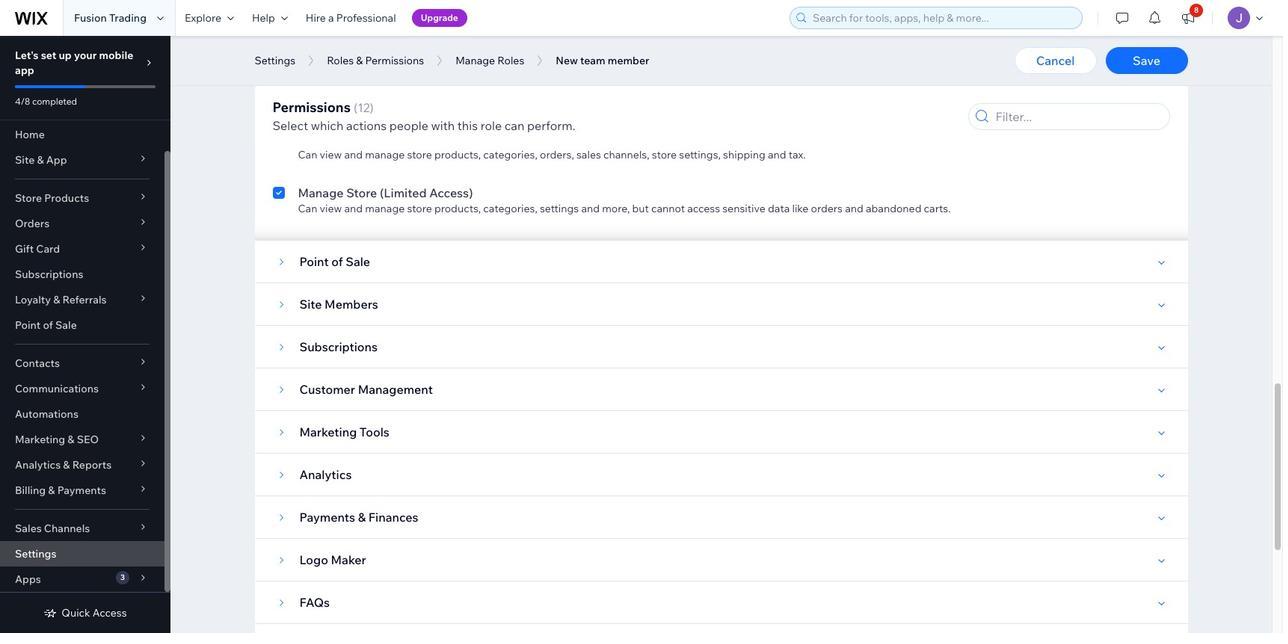 Task type: describe. For each thing, give the bounding box(es) containing it.
maker
[[331, 553, 366, 568]]

customer management
[[300, 382, 433, 397]]

card
[[36, 242, 60, 256]]

cancel
[[1037, 53, 1075, 68]]

) for stores
[[349, 49, 353, 64]]

save button
[[1106, 47, 1188, 74]]

reports
[[72, 459, 112, 472]]

fusion trading
[[74, 11, 147, 25]]

settings for 'settings' button
[[255, 54, 296, 67]]

cancel button
[[1015, 47, 1097, 74]]

manage roles
[[456, 54, 525, 67]]

role
[[481, 118, 502, 133]]

8 button
[[1172, 0, 1205, 36]]

upgrade button
[[412, 9, 467, 27]]

analytics for analytics
[[300, 468, 352, 482]]

store products
[[15, 191, 89, 205]]

set
[[41, 49, 56, 62]]

permissions inside button
[[365, 54, 424, 67]]

manage store (limited access) can view and manage store products, categories, settings and more, but cannot access sensitive data like orders and abandoned carts.
[[298, 186, 951, 215]]

billing
[[15, 484, 46, 497]]

billing & payments
[[15, 484, 106, 497]]

upgrade
[[421, 12, 458, 23]]

12
[[358, 100, 370, 115]]

manage inside "manage store (limited access) can view and manage store products, categories, settings and more, but cannot access sensitive data like orders and abandoned carts."
[[365, 202, 405, 215]]

completed
[[32, 96, 77, 107]]

communications
[[15, 382, 99, 396]]

seo
[[77, 433, 99, 447]]

sales channels button
[[0, 516, 165, 542]]

marketing tools
[[300, 425, 390, 440]]

mobile
[[99, 49, 133, 62]]

which
[[311, 118, 344, 133]]

settings for settings link
[[15, 548, 56, 561]]

can
[[505, 118, 525, 133]]

apps
[[15, 573, 41, 586]]

orders
[[811, 202, 843, 215]]

analytics & reports button
[[0, 453, 165, 478]]

& for analytics
[[63, 459, 70, 472]]

manage for manage store (limited access)
[[298, 186, 344, 200]]

logo maker
[[300, 553, 366, 568]]

up
[[59, 49, 72, 62]]

) for permissions
[[370, 100, 374, 115]]

( for stores
[[339, 49, 343, 64]]

member
[[608, 54, 650, 67]]

store inside "manage store (limited access) can view and manage store products, categories, settings and more, but cannot access sensitive data like orders and abandoned carts."
[[407, 202, 432, 215]]

roles & permissions button
[[320, 49, 432, 72]]

store for (limited
[[346, 186, 377, 200]]

automations
[[15, 408, 78, 421]]

let's
[[15, 49, 39, 62]]

sales channels
[[15, 522, 90, 536]]

1 horizontal spatial subscriptions
[[300, 340, 378, 355]]

permissions ( 12 ) select which actions people with this role can perform.
[[273, 99, 576, 133]]

products, inside "manage store (limited access) can view and manage store products, categories, settings and more, but cannot access sensitive data like orders and abandoned carts."
[[435, 202, 481, 215]]

quick
[[62, 607, 90, 620]]

channels,
[[604, 148, 650, 162]]

orders button
[[0, 211, 165, 236]]

site members
[[300, 297, 378, 312]]

settings
[[540, 202, 579, 215]]

1 vertical spatial payments
[[300, 510, 355, 525]]

billing & payments button
[[0, 478, 165, 503]]

hire a professional
[[306, 11, 396, 25]]

stores
[[300, 49, 336, 64]]

perform.
[[527, 118, 576, 133]]

tools
[[360, 425, 390, 440]]

professional
[[336, 11, 396, 25]]

this
[[458, 118, 478, 133]]

manage for manage store
[[298, 132, 344, 147]]

home
[[15, 128, 45, 141]]

manage inside button
[[456, 54, 495, 67]]

point inside sidebar element
[[15, 319, 41, 332]]

& for site
[[37, 153, 44, 167]]

1 horizontal spatial sale
[[346, 254, 370, 269]]

loyalty
[[15, 293, 51, 307]]

management
[[358, 382, 433, 397]]

sidebar element
[[0, 36, 171, 634]]

data
[[768, 202, 790, 215]]

access)
[[429, 186, 473, 200]]

point of sale inside sidebar element
[[15, 319, 77, 332]]

permissions inside the permissions ( 12 ) select which actions people with this role can perform.
[[273, 99, 351, 116]]

point of sale link
[[0, 313, 165, 338]]

payments & finances
[[300, 510, 419, 525]]

subscriptions link
[[0, 262, 165, 287]]

logo
[[300, 553, 328, 568]]

marketing for marketing & seo
[[15, 433, 65, 447]]

payments inside dropdown button
[[57, 484, 106, 497]]

contacts button
[[0, 351, 165, 376]]

& for marketing
[[68, 433, 74, 447]]

contacts
[[15, 357, 60, 370]]

roles inside button
[[498, 54, 525, 67]]

4/8
[[15, 96, 30, 107]]

Search for tools, apps, help & more... field
[[809, 7, 1078, 28]]

view inside "manage store (limited access) can view and manage store products, categories, settings and more, but cannot access sensitive data like orders and abandoned carts."
[[320, 202, 342, 215]]

categories, inside manage store can view and manage store products, categories, orders, sales channels, store settings, shipping and tax.
[[484, 148, 538, 162]]

settings,
[[679, 148, 721, 162]]

site for site & app
[[15, 153, 35, 167]]

referrals
[[62, 293, 107, 307]]



Task type: locate. For each thing, give the bounding box(es) containing it.
0 horizontal spatial point of sale
[[15, 319, 77, 332]]

faqs
[[300, 595, 330, 610]]

analytics down marketing tools
[[300, 468, 352, 482]]

select
[[298, 91, 330, 105], [273, 118, 308, 133]]

& inside button
[[356, 54, 363, 67]]

sale
[[346, 254, 370, 269], [55, 319, 77, 332]]

0 horizontal spatial payments
[[57, 484, 106, 497]]

site inside popup button
[[15, 153, 35, 167]]

permissions up which
[[273, 99, 351, 116]]

quick access
[[62, 607, 127, 620]]

1 horizontal spatial roles
[[498, 54, 525, 67]]

marketing
[[300, 425, 357, 440], [15, 433, 65, 447]]

select inside the permissions ( 12 ) select which actions people with this role can perform.
[[273, 118, 308, 133]]

view
[[320, 148, 342, 162], [320, 202, 342, 215]]

2 vertical spatial manage
[[298, 186, 344, 200]]

actions
[[346, 118, 387, 133]]

products, down this
[[435, 148, 481, 162]]

1 vertical spatial site
[[300, 297, 322, 312]]

loyalty & referrals button
[[0, 287, 165, 313]]

0 horizontal spatial marketing
[[15, 433, 65, 447]]

site
[[15, 153, 35, 167], [300, 297, 322, 312]]

store for can
[[346, 132, 377, 147]]

1 vertical spatial (
[[354, 100, 358, 115]]

( for permissions
[[354, 100, 358, 115]]

settings inside sidebar element
[[15, 548, 56, 561]]

shipping
[[723, 148, 766, 162]]

marketing for marketing tools
[[300, 425, 357, 440]]

1 horizontal spatial site
[[300, 297, 322, 312]]

help button
[[243, 0, 297, 36]]

8
[[1195, 5, 1199, 15]]

) up actions
[[370, 100, 374, 115]]

subscriptions inside subscriptions link
[[15, 268, 83, 281]]

help
[[252, 11, 275, 25]]

0 horizontal spatial permissions
[[273, 99, 351, 116]]

1 horizontal spatial point
[[300, 254, 329, 269]]

customer
[[300, 382, 355, 397]]

orders
[[15, 217, 50, 230]]

0 vertical spatial manage
[[365, 148, 405, 162]]

1 vertical spatial of
[[43, 319, 53, 332]]

manage down actions
[[365, 148, 405, 162]]

0 vertical spatial sale
[[346, 254, 370, 269]]

0 vertical spatial select
[[298, 91, 330, 105]]

& right loyalty
[[53, 293, 60, 307]]

quick access button
[[44, 607, 127, 620]]

roles
[[327, 54, 354, 67], [498, 54, 525, 67]]

sale inside point of sale link
[[55, 319, 77, 332]]

payments down the analytics & reports dropdown button in the bottom left of the page
[[57, 484, 106, 497]]

1 categories, from the top
[[484, 148, 538, 162]]

settings down help button
[[255, 54, 296, 67]]

settings button
[[247, 49, 303, 72]]

store inside manage store can view and manage store products, categories, orders, sales channels, store settings, shipping and tax.
[[346, 132, 377, 147]]

marketing & seo
[[15, 433, 99, 447]]

site for site members
[[300, 297, 322, 312]]

2 roles from the left
[[498, 54, 525, 67]]

store down (limited
[[407, 202, 432, 215]]

products, inside manage store can view and manage store products, categories, orders, sales channels, store settings, shipping and tax.
[[435, 148, 481, 162]]

marketing inside dropdown button
[[15, 433, 65, 447]]

manage down select all
[[298, 132, 344, 147]]

1 vertical spatial permissions
[[273, 99, 351, 116]]

& for payments
[[358, 510, 366, 525]]

analytics & reports
[[15, 459, 112, 472]]

0 vertical spatial point
[[300, 254, 329, 269]]

subscriptions down card
[[15, 268, 83, 281]]

analytics up billing
[[15, 459, 61, 472]]

& left seo
[[68, 433, 74, 447]]

0 horizontal spatial roles
[[327, 54, 354, 67]]

subscriptions down the site members
[[300, 340, 378, 355]]

2 can from the top
[[298, 202, 317, 215]]

can inside "manage store (limited access) can view and manage store products, categories, settings and more, but cannot access sensitive data like orders and abandoned carts."
[[298, 202, 317, 215]]

1 horizontal spatial permissions
[[365, 54, 424, 67]]

analytics for analytics & reports
[[15, 459, 61, 472]]

home link
[[0, 122, 165, 147]]

store inside popup button
[[15, 191, 42, 205]]

manage down which
[[298, 186, 344, 200]]

1 vertical spatial manage
[[298, 132, 344, 147]]

0 vertical spatial settings
[[255, 54, 296, 67]]

site down home
[[15, 153, 35, 167]]

select left which
[[273, 118, 308, 133]]

(limited
[[380, 186, 427, 200]]

sales
[[15, 522, 42, 536]]

1 horizontal spatial point of sale
[[300, 254, 370, 269]]

new team member
[[556, 54, 650, 67]]

store left the settings,
[[652, 148, 677, 162]]

& for roles
[[356, 54, 363, 67]]

access
[[688, 202, 720, 215]]

& right 2
[[356, 54, 363, 67]]

fusion
[[74, 11, 107, 25]]

0 horizontal spatial of
[[43, 319, 53, 332]]

1 horizontal spatial settings
[[255, 54, 296, 67]]

manage roles button
[[448, 49, 532, 72]]

carts.
[[924, 202, 951, 215]]

1 view from the top
[[320, 148, 342, 162]]

settings
[[255, 54, 296, 67], [15, 548, 56, 561]]

settings down "sales"
[[15, 548, 56, 561]]

of inside sidebar element
[[43, 319, 53, 332]]

gift card button
[[0, 236, 165, 262]]

2 categories, from the top
[[484, 202, 538, 215]]

1 vertical spatial categories,
[[484, 202, 538, 215]]

1 can from the top
[[298, 148, 317, 162]]

select left all
[[298, 91, 330, 105]]

0 horizontal spatial settings
[[15, 548, 56, 561]]

app
[[46, 153, 67, 167]]

1 products, from the top
[[435, 148, 481, 162]]

0 horizontal spatial )
[[349, 49, 353, 64]]

1 vertical spatial products,
[[435, 202, 481, 215]]

(
[[339, 49, 343, 64], [354, 100, 358, 115]]

0 vertical spatial view
[[320, 148, 342, 162]]

& left finances
[[358, 510, 366, 525]]

) inside the permissions ( 12 ) select which actions people with this role can perform.
[[370, 100, 374, 115]]

categories, left settings
[[484, 202, 538, 215]]

1 vertical spatial manage
[[365, 202, 405, 215]]

1 vertical spatial can
[[298, 202, 317, 215]]

settings link
[[0, 542, 165, 567]]

0 vertical spatial (
[[339, 49, 343, 64]]

0 horizontal spatial (
[[339, 49, 343, 64]]

store
[[407, 148, 432, 162], [652, 148, 677, 162], [407, 202, 432, 215]]

of down loyalty & referrals
[[43, 319, 53, 332]]

roles & permissions
[[327, 54, 424, 67]]

point of sale up the site members
[[300, 254, 370, 269]]

1 vertical spatial point of sale
[[15, 319, 77, 332]]

tax.
[[789, 148, 806, 162]]

( right all
[[354, 100, 358, 115]]

0 vertical spatial products,
[[435, 148, 481, 162]]

payments up "logo maker"
[[300, 510, 355, 525]]

access
[[93, 607, 127, 620]]

analytics inside dropdown button
[[15, 459, 61, 472]]

& left the app
[[37, 153, 44, 167]]

Filter... field
[[992, 104, 1165, 129]]

permissions
[[365, 54, 424, 67], [273, 99, 351, 116]]

point up the site members
[[300, 254, 329, 269]]

0 horizontal spatial sale
[[55, 319, 77, 332]]

2
[[343, 49, 349, 64]]

marketing down customer
[[300, 425, 357, 440]]

can inside manage store can view and manage store products, categories, orders, sales channels, store settings, shipping and tax.
[[298, 148, 317, 162]]

1 vertical spatial )
[[370, 100, 374, 115]]

sale up members
[[346, 254, 370, 269]]

products
[[44, 191, 89, 205]]

hire a professional link
[[297, 0, 405, 36]]

0 vertical spatial permissions
[[365, 54, 424, 67]]

1 manage from the top
[[365, 148, 405, 162]]

) right stores
[[349, 49, 353, 64]]

view inside manage store can view and manage store products, categories, orders, sales channels, store settings, shipping and tax.
[[320, 148, 342, 162]]

of up the site members
[[332, 254, 343, 269]]

manage store can view and manage store products, categories, orders, sales channels, store settings, shipping and tax.
[[298, 132, 806, 162]]

abandoned
[[866, 202, 922, 215]]

automations link
[[0, 402, 165, 427]]

0 vertical spatial categories,
[[484, 148, 538, 162]]

1 vertical spatial settings
[[15, 548, 56, 561]]

0 vertical spatial manage
[[456, 54, 495, 67]]

with
[[431, 118, 455, 133]]

site left members
[[300, 297, 322, 312]]

0 vertical spatial of
[[332, 254, 343, 269]]

store up orders
[[15, 191, 42, 205]]

manage down "upgrade" button at the left top
[[456, 54, 495, 67]]

1 horizontal spatial (
[[354, 100, 358, 115]]

1 vertical spatial select
[[273, 118, 308, 133]]

more,
[[602, 202, 630, 215]]

marketing & seo button
[[0, 427, 165, 453]]

& for billing
[[48, 484, 55, 497]]

point of sale down loyalty
[[15, 319, 77, 332]]

but
[[632, 202, 649, 215]]

0 vertical spatial subscriptions
[[15, 268, 83, 281]]

0 vertical spatial )
[[349, 49, 353, 64]]

0 horizontal spatial subscriptions
[[15, 268, 83, 281]]

0 vertical spatial point of sale
[[300, 254, 370, 269]]

site & app
[[15, 153, 67, 167]]

2 view from the top
[[320, 202, 342, 215]]

people
[[390, 118, 429, 133]]

0 vertical spatial site
[[15, 153, 35, 167]]

None checkbox
[[273, 130, 285, 162]]

permissions right 2
[[365, 54, 424, 67]]

0 vertical spatial can
[[298, 148, 317, 162]]

save
[[1133, 53, 1161, 68]]

point down loyalty
[[15, 319, 41, 332]]

1 horizontal spatial analytics
[[300, 468, 352, 482]]

1 roles from the left
[[327, 54, 354, 67]]

0 horizontal spatial analytics
[[15, 459, 61, 472]]

manage inside manage store can view and manage store products, categories, orders, sales channels, store settings, shipping and tax.
[[298, 132, 344, 147]]

1 horizontal spatial payments
[[300, 510, 355, 525]]

a
[[328, 11, 334, 25]]

roles inside button
[[327, 54, 354, 67]]

communications button
[[0, 376, 165, 402]]

store down 12
[[346, 132, 377, 147]]

1 horizontal spatial marketing
[[300, 425, 357, 440]]

1 horizontal spatial of
[[332, 254, 343, 269]]

0 horizontal spatial point
[[15, 319, 41, 332]]

store left (limited
[[346, 186, 377, 200]]

orders,
[[540, 148, 574, 162]]

marketing down automations
[[15, 433, 65, 447]]

site & app button
[[0, 147, 165, 173]]

1 vertical spatial sale
[[55, 319, 77, 332]]

manage down (limited
[[365, 202, 405, 215]]

manage inside "manage store (limited access) can view and manage store products, categories, settings and more, but cannot access sensitive data like orders and abandoned carts."
[[298, 186, 344, 200]]

2 products, from the top
[[435, 202, 481, 215]]

( inside the permissions ( 12 ) select which actions people with this role can perform.
[[354, 100, 358, 115]]

( right stores
[[339, 49, 343, 64]]

select all
[[298, 91, 345, 105]]

categories, inside "manage store (limited access) can view and manage store products, categories, settings and more, but cannot access sensitive data like orders and abandoned carts."
[[484, 202, 538, 215]]

loyalty & referrals
[[15, 293, 107, 307]]

your
[[74, 49, 97, 62]]

0 vertical spatial payments
[[57, 484, 106, 497]]

app
[[15, 64, 34, 77]]

& inside popup button
[[37, 153, 44, 167]]

new team member button
[[549, 49, 657, 72]]

& left reports
[[63, 459, 70, 472]]

& right billing
[[48, 484, 55, 497]]

2 manage from the top
[[365, 202, 405, 215]]

all
[[332, 91, 345, 105]]

& for loyalty
[[53, 293, 60, 307]]

store down people
[[407, 148, 432, 162]]

categories,
[[484, 148, 538, 162], [484, 202, 538, 215]]

1 vertical spatial point
[[15, 319, 41, 332]]

settings inside button
[[255, 54, 296, 67]]

0 horizontal spatial site
[[15, 153, 35, 167]]

1 vertical spatial subscriptions
[[300, 340, 378, 355]]

point
[[300, 254, 329, 269], [15, 319, 41, 332]]

4/8 completed
[[15, 96, 77, 107]]

None checkbox
[[273, 91, 285, 109], [273, 184, 285, 215], [273, 91, 285, 109], [273, 184, 285, 215]]

new
[[556, 54, 578, 67]]

&
[[356, 54, 363, 67], [37, 153, 44, 167], [53, 293, 60, 307], [68, 433, 74, 447], [63, 459, 70, 472], [48, 484, 55, 497], [358, 510, 366, 525]]

gift
[[15, 242, 34, 256]]

1 horizontal spatial )
[[370, 100, 374, 115]]

store inside "manage store (limited access) can view and manage store products, categories, settings and more, but cannot access sensitive data like orders and abandoned carts."
[[346, 186, 377, 200]]

categories, down can
[[484, 148, 538, 162]]

sale down loyalty & referrals
[[55, 319, 77, 332]]

of
[[332, 254, 343, 269], [43, 319, 53, 332]]

products, down access)
[[435, 202, 481, 215]]

team
[[581, 54, 606, 67]]

manage inside manage store can view and manage store products, categories, orders, sales channels, store settings, shipping and tax.
[[365, 148, 405, 162]]

cannot
[[652, 202, 685, 215]]

1 vertical spatial view
[[320, 202, 342, 215]]



Task type: vqa. For each thing, say whether or not it's contained in the screenshot.
the top categories,
yes



